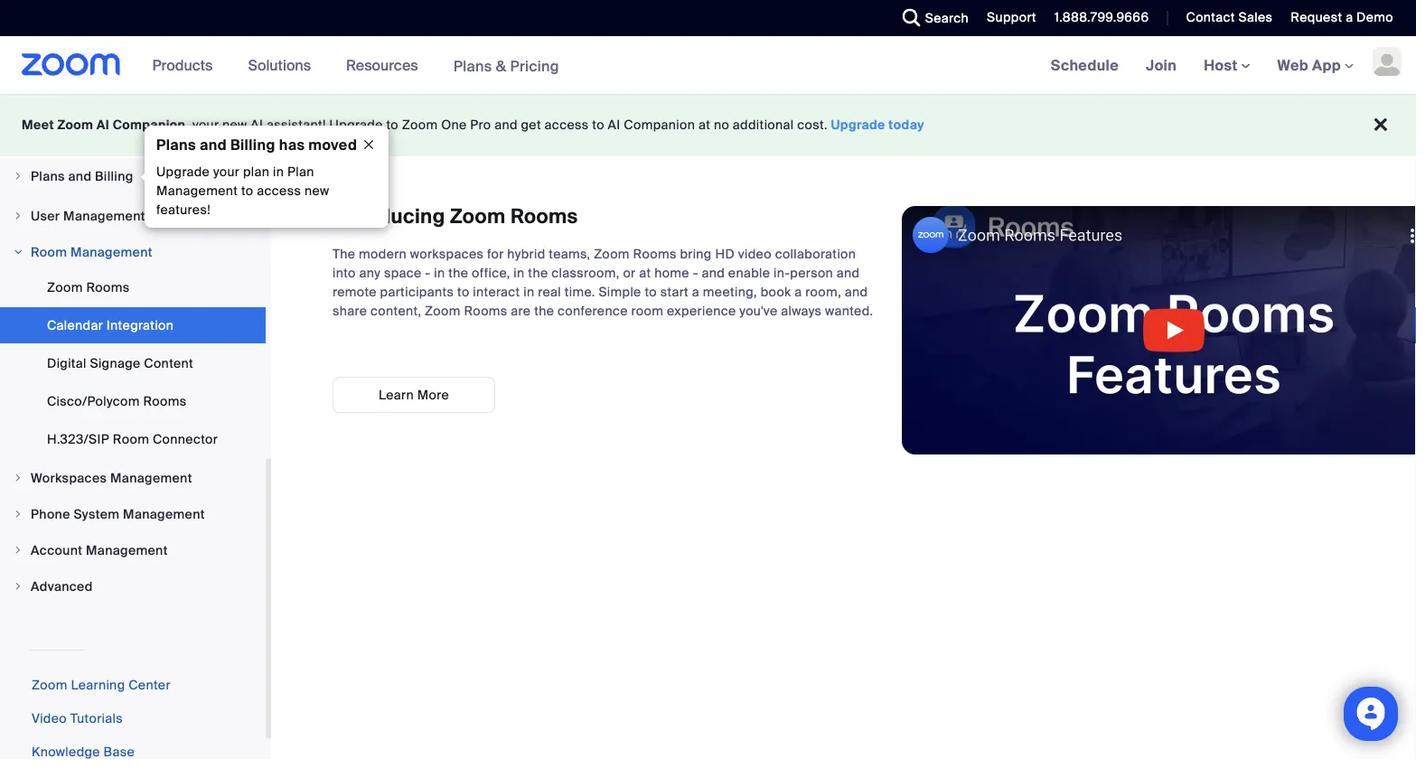 Task type: locate. For each thing, give the bounding box(es) containing it.
support
[[987, 9, 1036, 26]]

advanced
[[31, 578, 93, 595]]

management inside menu item
[[63, 207, 145, 224]]

plans left "&"
[[453, 56, 492, 75]]

new inside upgrade your plan in plan management to access new features!
[[304, 183, 329, 199]]

web app
[[1277, 56, 1341, 75]]

plans for plans and billing has moved
[[156, 135, 196, 154]]

1 horizontal spatial upgrade
[[329, 117, 383, 133]]

access down plan
[[257, 183, 301, 199]]

the down real
[[534, 303, 554, 319]]

a left demo
[[1346, 9, 1353, 26]]

3 ai from the left
[[608, 117, 620, 133]]

1 horizontal spatial access
[[545, 117, 589, 133]]

billing up plan at the left top of the page
[[230, 135, 275, 154]]

room down 'cisco/polycom rooms' link
[[113, 431, 149, 447]]

3 right image from the top
[[13, 473, 23, 483]]

room management menu item
[[0, 235, 266, 269]]

0 horizontal spatial ai
[[97, 117, 109, 133]]

upgrade
[[329, 117, 383, 133], [831, 117, 885, 133], [156, 164, 210, 180]]

are
[[511, 303, 531, 319]]

0 vertical spatial billing
[[230, 135, 275, 154]]

right image
[[13, 211, 23, 221], [13, 247, 23, 258], [13, 473, 23, 483], [13, 545, 23, 556]]

0 horizontal spatial new
[[222, 117, 247, 133]]

2 right image from the top
[[13, 247, 23, 258]]

remote
[[333, 284, 377, 300]]

1 right image from the top
[[13, 211, 23, 221]]

product information navigation
[[139, 36, 573, 95]]

meet zoom ai companion, footer
[[0, 94, 1416, 156]]

support link
[[973, 0, 1041, 36], [987, 9, 1036, 26]]

2 right image from the top
[[13, 509, 23, 520]]

new
[[222, 117, 247, 133], [304, 183, 329, 199]]

0 vertical spatial your
[[193, 117, 219, 133]]

assistant!
[[267, 117, 326, 133]]

right image inside phone system management menu item
[[13, 509, 23, 520]]

right image inside user management menu item
[[13, 211, 23, 221]]

0 vertical spatial access
[[545, 117, 589, 133]]

learn more
[[379, 386, 449, 403]]

1 - from the left
[[425, 265, 431, 281]]

to down plan at the left top of the page
[[241, 183, 253, 199]]

billing inside tooltip
[[230, 135, 275, 154]]

and
[[494, 117, 518, 133], [200, 135, 227, 154], [68, 168, 92, 184], [702, 265, 725, 281], [837, 265, 860, 281], [845, 284, 868, 300]]

plan
[[243, 164, 270, 180]]

2 - from the left
[[693, 265, 698, 281]]

h.323/sip
[[47, 431, 109, 447]]

user management
[[31, 207, 145, 224]]

zoom inside room management menu
[[47, 279, 83, 295]]

0 horizontal spatial upgrade
[[156, 164, 210, 180]]

experience
[[667, 303, 736, 319]]

at right or
[[639, 265, 651, 281]]

rooms
[[510, 204, 578, 230], [633, 246, 677, 263], [86, 279, 130, 295], [464, 303, 508, 319], [143, 393, 187, 409]]

and up user management
[[68, 168, 92, 184]]

4 right image from the top
[[13, 545, 23, 556]]

right image for user management
[[13, 211, 23, 221]]

content,
[[371, 303, 421, 319]]

admin menu menu
[[0, 159, 266, 605]]

management down workspaces management menu item at bottom left
[[123, 506, 205, 522]]

0 vertical spatial plans
[[453, 56, 492, 75]]

zoom right meet
[[57, 117, 93, 133]]

ai left companion,
[[97, 117, 109, 133]]

in down workspaces on the top left
[[434, 265, 445, 281]]

management up the features! on the top
[[156, 183, 238, 199]]

plans & pricing
[[453, 56, 559, 75]]

resources
[[346, 56, 418, 75]]

2 vertical spatial plans
[[31, 168, 65, 184]]

0 vertical spatial at
[[698, 117, 710, 133]]

access inside meet zoom ai companion, footer
[[545, 117, 589, 133]]

billing up user management menu item
[[95, 168, 133, 184]]

1 horizontal spatial room
[[113, 431, 149, 447]]

1 horizontal spatial ai
[[251, 117, 263, 133]]

upgrade right the cost.
[[831, 117, 885, 133]]

cost.
[[797, 117, 828, 133]]

1 vertical spatial right image
[[13, 509, 23, 520]]

phone system management menu item
[[0, 497, 266, 531]]

ai left companion at top left
[[608, 117, 620, 133]]

zoom logo image
[[22, 53, 121, 76]]

in right plan at the left top of the page
[[273, 164, 284, 180]]

and down hd at the right of the page
[[702, 265, 725, 281]]

to up room
[[645, 284, 657, 300]]

workspaces management
[[31, 469, 192, 486]]

meet
[[22, 117, 54, 133]]

plans up user
[[31, 168, 65, 184]]

1 vertical spatial room
[[113, 431, 149, 447]]

center
[[128, 677, 171, 694]]

right image for account management
[[13, 545, 23, 556]]

in
[[273, 164, 284, 180], [434, 265, 445, 281], [514, 265, 525, 281], [523, 284, 535, 300]]

management up zoom rooms link
[[71, 244, 153, 260]]

right image left room management
[[13, 247, 23, 258]]

management inside upgrade your plan in plan management to access new features!
[[156, 183, 238, 199]]

upgrade up close icon
[[329, 117, 383, 133]]

at left no
[[698, 117, 710, 133]]

management
[[156, 183, 238, 199], [63, 207, 145, 224], [71, 244, 153, 260], [110, 469, 192, 486], [123, 506, 205, 522], [86, 542, 168, 558]]

plans inside tooltip
[[156, 135, 196, 154]]

plans and billing menu item
[[0, 159, 266, 197]]

new up plans and billing has moved
[[222, 117, 247, 133]]

your up plans and billing has moved
[[193, 117, 219, 133]]

contact sales
[[1186, 9, 1273, 26]]

rooms down content
[[143, 393, 187, 409]]

always
[[781, 303, 822, 319]]

1 horizontal spatial at
[[698, 117, 710, 133]]

web app button
[[1277, 56, 1354, 75]]

close image
[[354, 136, 383, 153]]

3 right image from the top
[[13, 581, 23, 592]]

your left plan at the left top of the page
[[213, 164, 240, 180]]

0 vertical spatial new
[[222, 117, 247, 133]]

cisco/polycom rooms link
[[0, 383, 266, 419]]

1 horizontal spatial billing
[[230, 135, 275, 154]]

plans & pricing link
[[453, 56, 559, 75], [453, 56, 559, 75]]

plans down companion,
[[156, 135, 196, 154]]

0 vertical spatial room
[[31, 244, 67, 260]]

0 horizontal spatial at
[[639, 265, 651, 281]]

zoom learning center
[[32, 677, 171, 694]]

collaboration
[[775, 246, 856, 263]]

book
[[761, 284, 791, 300]]

0 horizontal spatial access
[[257, 183, 301, 199]]

and inside plans and billing has moved tooltip
[[200, 135, 227, 154]]

management up phone system management menu item
[[110, 469, 192, 486]]

room down user
[[31, 244, 67, 260]]

upgrade today link
[[831, 117, 924, 133]]

the down workspaces on the top left
[[448, 265, 468, 281]]

to left interact
[[457, 284, 470, 300]]

ai
[[97, 117, 109, 133], [251, 117, 263, 133], [608, 117, 620, 133]]

0 vertical spatial right image
[[13, 171, 23, 182]]

- up the participants
[[425, 265, 431, 281]]

1 horizontal spatial new
[[304, 183, 329, 199]]

in down hybrid
[[514, 265, 525, 281]]

a up 'always'
[[795, 284, 802, 300]]

person
[[790, 265, 833, 281]]

management down phone system management menu item
[[86, 542, 168, 558]]

1 horizontal spatial -
[[693, 265, 698, 281]]

one
[[441, 117, 467, 133]]

1 vertical spatial billing
[[95, 168, 133, 184]]

management for user management
[[63, 207, 145, 224]]

right image inside "plans and billing" menu item
[[13, 171, 23, 182]]

simple
[[599, 284, 641, 300]]

the
[[448, 265, 468, 281], [528, 265, 548, 281], [534, 303, 554, 319]]

upgrade up the features! on the top
[[156, 164, 210, 180]]

0 horizontal spatial billing
[[95, 168, 133, 184]]

contact sales link
[[1172, 0, 1277, 36], [1186, 9, 1273, 26]]

any
[[359, 265, 381, 281]]

right image left user
[[13, 211, 23, 221]]

plans
[[453, 56, 492, 75], [156, 135, 196, 154], [31, 168, 65, 184]]

plans inside menu item
[[31, 168, 65, 184]]

management up room management
[[63, 207, 145, 224]]

banner
[[0, 36, 1416, 95]]

1 vertical spatial new
[[304, 183, 329, 199]]

start
[[660, 284, 689, 300]]

0 horizontal spatial plans
[[31, 168, 65, 184]]

0 horizontal spatial -
[[425, 265, 431, 281]]

at inside the modern workspaces for hybrid teams, zoom rooms bring hd video collaboration into any space - in the office, in the classroom, or at home - and enable in-person and remote participants to interact in real time. simple to start a meeting, book a room, and share content, zoom rooms are the conference room experience you've always wanted.
[[639, 265, 651, 281]]

zoom up video
[[32, 677, 67, 694]]

participants
[[380, 284, 454, 300]]

solutions
[[248, 56, 311, 75]]

room
[[31, 244, 67, 260], [113, 431, 149, 447]]

0 horizontal spatial room
[[31, 244, 67, 260]]

1 horizontal spatial a
[[795, 284, 802, 300]]

right image left advanced
[[13, 581, 23, 592]]

zoom up 'calendar' in the top of the page
[[47, 279, 83, 295]]

workspaces management menu item
[[0, 461, 266, 495]]

access right get
[[545, 117, 589, 133]]

right image inside account management menu item
[[13, 545, 23, 556]]

2 vertical spatial right image
[[13, 581, 23, 592]]

and up upgrade your plan in plan management to access new features!
[[200, 135, 227, 154]]

teams,
[[549, 246, 590, 263]]

share
[[333, 303, 367, 319]]

integration
[[106, 317, 174, 333]]

plans and billing has moved
[[156, 135, 357, 154]]

billing inside menu item
[[95, 168, 133, 184]]

and up room,
[[837, 265, 860, 281]]

zoom learning center link
[[32, 677, 171, 694]]

ai up plans and billing has moved
[[251, 117, 263, 133]]

2 horizontal spatial plans
[[453, 56, 492, 75]]

meet zoom ai companion, your new ai assistant! upgrade to zoom one pro and get access to ai companion at no additional cost. upgrade today
[[22, 117, 924, 133]]

management inside menu item
[[110, 469, 192, 486]]

plans inside product information navigation
[[453, 56, 492, 75]]

zoom up or
[[594, 246, 630, 263]]

1 vertical spatial access
[[257, 183, 301, 199]]

and inside meet zoom ai companion, footer
[[494, 117, 518, 133]]

and left get
[[494, 117, 518, 133]]

phone
[[31, 506, 70, 522]]

new down plan
[[304, 183, 329, 199]]

right image inside workspaces management menu item
[[13, 473, 23, 483]]

zoom down the participants
[[425, 303, 461, 319]]

billing
[[230, 135, 275, 154], [95, 168, 133, 184]]

1 vertical spatial at
[[639, 265, 651, 281]]

plans and billing has moved tooltip
[[140, 126, 389, 228]]

&
[[496, 56, 506, 75]]

to
[[386, 117, 399, 133], [592, 117, 604, 133], [241, 183, 253, 199], [457, 284, 470, 300], [645, 284, 657, 300]]

video
[[738, 246, 772, 263]]

1 right image from the top
[[13, 171, 23, 182]]

cisco/polycom
[[47, 393, 140, 409]]

right image left workspaces
[[13, 473, 23, 483]]

workspaces
[[31, 469, 107, 486]]

a up experience on the top of page
[[692, 284, 699, 300]]

1 vertical spatial your
[[213, 164, 240, 180]]

2 horizontal spatial ai
[[608, 117, 620, 133]]

space
[[384, 265, 422, 281]]

management for account management
[[86, 542, 168, 558]]

right image inside room management menu item
[[13, 247, 23, 258]]

at
[[698, 117, 710, 133], [639, 265, 651, 281]]

plans for plans & pricing
[[453, 56, 492, 75]]

video tutorials
[[32, 710, 123, 727]]

right image left account
[[13, 545, 23, 556]]

0 horizontal spatial a
[[692, 284, 699, 300]]

connector
[[153, 431, 218, 447]]

right image for workspaces management
[[13, 473, 23, 483]]

1 horizontal spatial plans
[[156, 135, 196, 154]]

right image left phone
[[13, 509, 23, 520]]

right image
[[13, 171, 23, 182], [13, 509, 23, 520], [13, 581, 23, 592]]

right image down meet
[[13, 171, 23, 182]]

- down 'bring'
[[693, 265, 698, 281]]

the up real
[[528, 265, 548, 281]]

to inside upgrade your plan in plan management to access new features!
[[241, 183, 253, 199]]

1 vertical spatial plans
[[156, 135, 196, 154]]

tutorials
[[70, 710, 123, 727]]

companion,
[[113, 117, 189, 133]]



Task type: describe. For each thing, give the bounding box(es) containing it.
room,
[[805, 284, 841, 300]]

your inside upgrade your plan in plan management to access new features!
[[213, 164, 240, 180]]

access inside upgrade your plan in plan management to access new features!
[[257, 183, 301, 199]]

management for room management
[[71, 244, 153, 260]]

has
[[279, 135, 305, 154]]

billing for plans and billing
[[95, 168, 133, 184]]

2 ai from the left
[[251, 117, 263, 133]]

new inside meet zoom ai companion, footer
[[222, 117, 247, 133]]

classroom,
[[551, 265, 620, 281]]

1.888.799.9666
[[1054, 9, 1149, 26]]

and inside "plans and billing" menu item
[[68, 168, 92, 184]]

to left companion at top left
[[592, 117, 604, 133]]

your inside meet zoom ai companion, footer
[[193, 117, 219, 133]]

2 horizontal spatial upgrade
[[831, 117, 885, 133]]

management for workspaces management
[[110, 469, 192, 486]]

cisco/polycom rooms
[[47, 393, 187, 409]]

host
[[1204, 56, 1241, 75]]

in inside upgrade your plan in plan management to access new features!
[[273, 164, 284, 180]]

digital signage content link
[[0, 345, 266, 381]]

sales
[[1238, 9, 1273, 26]]

learn more link
[[333, 377, 495, 413]]

calendar
[[47, 317, 103, 333]]

web
[[1277, 56, 1308, 75]]

room inside 'link'
[[113, 431, 149, 447]]

user management menu item
[[0, 199, 266, 233]]

rooms down interact
[[464, 303, 508, 319]]

plan
[[287, 164, 314, 180]]

rooms up hybrid
[[510, 204, 578, 230]]

workspaces
[[410, 246, 484, 263]]

meetings navigation
[[1037, 36, 1416, 95]]

resources button
[[346, 36, 426, 94]]

user
[[31, 207, 60, 224]]

digital signage content
[[47, 355, 193, 371]]

companion
[[624, 117, 695, 133]]

phone system management
[[31, 506, 205, 522]]

request a demo
[[1291, 9, 1393, 26]]

1 ai from the left
[[97, 117, 109, 133]]

content
[[144, 355, 193, 371]]

no
[[714, 117, 729, 133]]

room inside menu item
[[31, 244, 67, 260]]

join
[[1146, 56, 1177, 75]]

request
[[1291, 9, 1342, 26]]

room
[[631, 303, 663, 319]]

right image inside advanced menu item
[[13, 581, 23, 592]]

zoom up for
[[450, 204, 506, 230]]

room management menu
[[0, 269, 266, 459]]

calendar integration link
[[0, 307, 266, 343]]

more
[[417, 386, 449, 403]]

or
[[623, 265, 636, 281]]

2 horizontal spatial a
[[1346, 9, 1353, 26]]

additional
[[733, 117, 794, 133]]

search button
[[889, 0, 973, 36]]

in left real
[[523, 284, 535, 300]]

enable
[[728, 265, 770, 281]]

account management menu item
[[0, 533, 266, 568]]

upgrade your plan in plan management to access new features!
[[156, 164, 329, 218]]

signage
[[90, 355, 140, 371]]

to down resources dropdown button
[[386, 117, 399, 133]]

and up wanted.
[[845, 284, 868, 300]]

solutions button
[[248, 36, 319, 94]]

digital
[[47, 355, 87, 371]]

at inside meet zoom ai companion, footer
[[698, 117, 710, 133]]

schedule link
[[1037, 36, 1132, 94]]

zoom left one
[[402, 117, 438, 133]]

rooms up home
[[633, 246, 677, 263]]

moved
[[308, 135, 357, 154]]

side navigation navigation
[[0, 159, 271, 759]]

join link
[[1132, 36, 1190, 94]]

today
[[889, 117, 924, 133]]

h.323/sip room connector
[[47, 431, 218, 447]]

wanted.
[[825, 303, 873, 319]]

app
[[1312, 56, 1341, 75]]

contact
[[1186, 9, 1235, 26]]

account management
[[31, 542, 168, 558]]

plans for plans and billing
[[31, 168, 65, 184]]

hybrid
[[507, 246, 545, 263]]

right image for room management
[[13, 247, 23, 258]]

advanced menu item
[[0, 569, 266, 604]]

video tutorials link
[[32, 710, 123, 727]]

learn
[[379, 386, 414, 403]]

modern
[[359, 246, 407, 263]]

bring
[[680, 246, 712, 263]]

h.323/sip room connector link
[[0, 421, 266, 457]]

host button
[[1204, 56, 1250, 75]]

the
[[333, 246, 355, 263]]

right image for phone
[[13, 509, 23, 520]]

system
[[74, 506, 120, 522]]

profile picture image
[[1373, 47, 1402, 76]]

right image for plans
[[13, 171, 23, 182]]

real
[[538, 284, 561, 300]]

introducing zoom rooms
[[333, 204, 578, 230]]

billing for plans and billing has moved
[[230, 135, 275, 154]]

in-
[[774, 265, 790, 281]]

hd
[[715, 246, 735, 263]]

learning
[[71, 677, 125, 694]]

get
[[521, 117, 541, 133]]

products
[[152, 56, 213, 75]]

schedule
[[1051, 56, 1119, 75]]

time.
[[564, 284, 595, 300]]

meeting,
[[703, 284, 757, 300]]

account
[[31, 542, 83, 558]]

rooms up calendar integration
[[86, 279, 130, 295]]

calendar integration
[[47, 317, 174, 333]]

upgrade inside upgrade your plan in plan management to access new features!
[[156, 164, 210, 180]]

products button
[[152, 36, 221, 94]]

introducing
[[333, 204, 445, 230]]

room management
[[31, 244, 153, 260]]

banner containing products
[[0, 36, 1416, 95]]

pro
[[470, 117, 491, 133]]

pricing
[[510, 56, 559, 75]]

the modern workspaces for hybrid teams, zoom rooms bring hd video collaboration into any space - in the office, in the classroom, or at home - and enable in-person and remote participants to interact in real time. simple to start a meeting, book a room, and share content, zoom rooms are the conference room experience you've always wanted.
[[333, 246, 873, 319]]

you've
[[740, 303, 778, 319]]



Task type: vqa. For each thing, say whether or not it's contained in the screenshot.
off to the top
no



